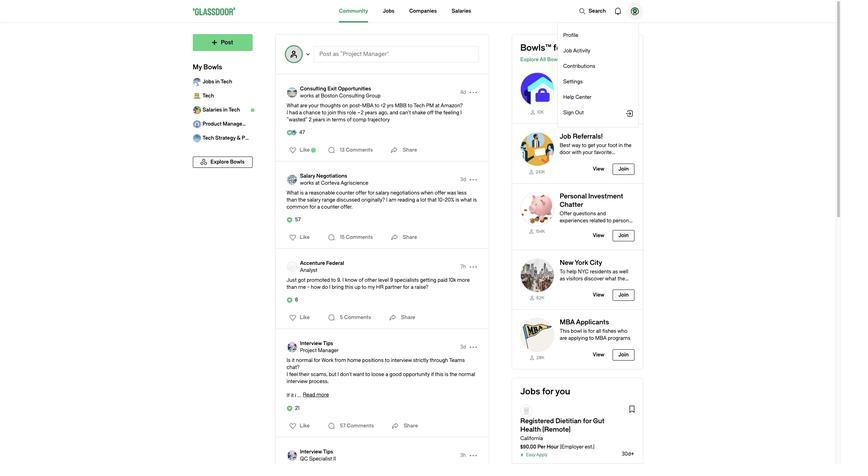 Task type: describe. For each thing, give the bounding box(es) containing it.
easy
[[526, 453, 536, 458]]

are inside mba applicants this bowl is for all fishes who are applying to mba programs
[[560, 336, 568, 342]]

image for bowl image for job referrals!
[[521, 132, 555, 166]]

i right 9.
[[343, 278, 344, 284]]

mba inside what are your thoughts on post-mba to <2 yrs mbb to tech pm at amazon? i had a chance to join this role ~2 years ago, and can't shake off the feeling i "wasted" 2 years in terms of comp trajectory
[[362, 103, 374, 109]]

241k link
[[521, 169, 555, 175]]

comments for 5 comments
[[344, 315, 372, 321]]

1 vertical spatial counter
[[322, 204, 340, 210]]

of inside just got promoted to 9. i know of other level 9 specialists getting paid 10k more than me - how do i bring this up to my hr partner for a raise?
[[359, 278, 364, 284]]

salaries for salaries
[[452, 8, 472, 14]]

on
[[342, 103, 349, 109]]

interview tips link for specialist
[[300, 449, 336, 456]]

to-
[[609, 97, 616, 103]]

programs
[[608, 336, 631, 342]]

when
[[421, 190, 434, 196]]

well
[[620, 269, 629, 275]]

just
[[287, 278, 297, 284]]

is inside is it normal for work from home positions to interview strictly through teams chat? i feel their scams, but i don't want to loose a good opportunity if this is the normal interview process. if it i ...
[[445, 372, 449, 378]]

the inside the what is a reasonable counter offer for salary negotiations when offer was less than the salary range discussed originally? i am reading a lot that 10-20% is what is common for a counter offer.
[[299, 197, 306, 203]]

3d for salary negotiations works at corteva agriscience
[[461, 177, 467, 183]]

1 like from the top
[[300, 147, 310, 153]]

new york city to help nyc residents as well as visitors discover what the world's most popular city has to offer!
[[560, 259, 634, 296]]

salary
[[300, 173, 315, 179]]

contributions link
[[564, 63, 634, 70]]

this inside is it normal for work from home positions to interview strictly through teams chat? i feel their scams, but i don't want to loose a good opportunity if this is the normal interview process. if it i ...
[[435, 372, 444, 378]]

to inside the work-life bowl a bowl for professionals from any industry to come together and discuss the day-to-day happenings of work-life.
[[590, 90, 594, 96]]

3d link for interview tips project manager
[[461, 344, 467, 351]]

57 for 57 comments
[[340, 423, 346, 429]]

level
[[379, 278, 389, 284]]

to inside personal investment chatter offer questions and experiences related to personal finance and investments
[[607, 218, 612, 224]]

you for jobs for you
[[556, 387, 571, 397]]

share button for partner
[[387, 311, 416, 325]]

241k
[[536, 170, 546, 175]]

-
[[308, 285, 310, 291]]

to up can't
[[408, 103, 413, 109]]

and down experiences on the top right of page
[[579, 225, 588, 231]]

chance
[[303, 110, 321, 116]]

5 comments
[[340, 315, 372, 321]]

1 vertical spatial more
[[317, 392, 329, 398]]

jobs for jobs
[[383, 8, 395, 14]]

the work-life bowl a bowl for professionals from any industry to come together and discuss the day-to-day happenings of work-life.
[[560, 73, 630, 110]]

image for post author image for what is a reasonable counter offer for salary negotiations when offer was less than the salary range discussed originally? i am reading a lot that 10-20% is what is common for a counter offer.
[[287, 175, 297, 185]]

project
[[300, 348, 317, 354]]

profile link
[[564, 32, 634, 39]]

for inside mba applicants this bowl is for all fishes who are applying to mba programs
[[589, 329, 595, 335]]

explore
[[521, 57, 539, 63]]

0 horizontal spatial years
[[313, 117, 326, 123]]

image for bowl image for the work-life bowl
[[521, 73, 555, 106]]

(remote)
[[543, 426, 571, 434]]

4 image for post author image from the top
[[287, 342, 297, 353]]

13 comments
[[340, 147, 373, 153]]

most
[[578, 283, 590, 289]]

finance
[[560, 225, 578, 231]]

1 vertical spatial it
[[291, 393, 294, 399]]

manager"
[[364, 51, 390, 57]]

the
[[560, 73, 572, 81]]

share button for can't
[[389, 143, 417, 157]]

experiences
[[560, 218, 589, 224]]

home
[[348, 358, 361, 364]]

for down profile
[[554, 43, 565, 53]]

amazon?
[[441, 103, 463, 109]]

personal investment chatter offer questions and experiences related to personal finance and investments
[[560, 193, 634, 231]]

tech up tech link
[[221, 79, 232, 85]]

1 horizontal spatial normal
[[459, 372, 476, 378]]

to right up
[[362, 285, 367, 291]]

related
[[590, 218, 606, 224]]

for right common
[[310, 204, 316, 210]]

is
[[287, 358, 291, 364]]

salaries for salaries in tech
[[203, 107, 222, 113]]

sign out link
[[564, 110, 626, 117]]

interview tips link for manager
[[300, 341, 339, 348]]

for inside registered dietitian for gut health (remote) california $90.00 per hour (employer est.)
[[584, 418, 592, 426]]

work-
[[574, 73, 592, 81]]

applicants
[[577, 319, 610, 327]]

that
[[428, 197, 437, 203]]

0 horizontal spatial interview
[[287, 379, 308, 385]]

28k
[[537, 356, 545, 361]]

job for job activity
[[564, 48, 573, 54]]

10k
[[537, 110, 544, 115]]

explore all bowls link
[[521, 56, 643, 64]]

read more button
[[303, 392, 329, 398]]

tech up 'management'
[[229, 107, 240, 113]]

the inside what are your thoughts on post-mba to <2 yrs mbb to tech pm at amazon? i had a chance to join this role ~2 years ago, and can't shake off the feeling i "wasted" 2 years in terms of comp trajectory
[[435, 110, 443, 116]]

1 vertical spatial bowls
[[204, 63, 222, 71]]

me
[[299, 285, 306, 291]]

what are your thoughts on post-mba to <2 yrs mbb to tech pm at amazon? i had a chance to join this role ~2 years ago, and can't shake off the feeling i "wasted" 2 years in terms of comp trajectory
[[287, 103, 463, 123]]

work
[[322, 358, 334, 364]]

the inside is it normal for work from home positions to interview strictly through teams chat? i feel their scams, but i don't want to loose a good opportunity if this is the normal interview process. if it i ...
[[450, 372, 458, 378]]

0 vertical spatial years
[[365, 110, 378, 116]]

interview for project
[[300, 341, 322, 347]]

come
[[595, 90, 609, 96]]

0 vertical spatial consulting
[[300, 86, 327, 92]]

10-
[[438, 197, 445, 203]]

fishes
[[603, 329, 617, 335]]

"wasted"
[[287, 117, 308, 123]]

3d for interview tips project manager
[[461, 345, 467, 351]]

qc
[[300, 457, 308, 463]]

2 vertical spatial share button
[[390, 420, 418, 434]]

62k
[[537, 296, 545, 301]]

but
[[329, 372, 337, 378]]

search
[[589, 8, 606, 14]]

product management link
[[193, 117, 255, 131]]

...
[[298, 393, 301, 399]]

15 comments
[[340, 235, 373, 241]]

chatter
[[560, 201, 584, 209]]

you for bowls™ for you
[[567, 43, 582, 53]]

bowl inside the work-life bowl a bowl for professionals from any industry to come together and discuss the day-to-day happenings of work-life.
[[565, 83, 576, 89]]

analyst
[[300, 268, 318, 274]]

to left <2
[[375, 103, 380, 109]]

and inside the work-life bowl a bowl for professionals from any industry to come together and discuss the day-to-day happenings of work-life.
[[560, 97, 569, 103]]

2 vertical spatial as
[[560, 276, 566, 282]]

<2
[[381, 103, 386, 109]]

chat?
[[287, 365, 300, 371]]

like for interview tips
[[300, 423, 310, 429]]

my
[[368, 285, 375, 291]]

investments
[[589, 225, 618, 231]]

1 vertical spatial as
[[613, 269, 619, 275]]

help
[[567, 269, 577, 275]]

lot
[[421, 197, 427, 203]]

from inside is it normal for work from home positions to interview strictly through teams chat? i feel their scams, but i don't want to loose a good opportunity if this is the normal interview process. if it i ...
[[335, 358, 346, 364]]

through
[[430, 358, 449, 364]]

comments for 57 comments
[[347, 423, 374, 429]]

image for post author image for just got promoted to 9. i know of other level 9 specialists getting paid 10k more than me - how do i bring this up to my hr partner for a raise?
[[287, 262, 297, 273]]

apply
[[537, 453, 548, 458]]

health
[[521, 426, 541, 434]]

dietitian
[[556, 418, 582, 426]]

57 for 57
[[295, 217, 301, 223]]

image for bowl image for personal investment chatter
[[521, 192, 555, 226]]

thoughts
[[320, 103, 341, 109]]

to left 9.
[[331, 278, 336, 284]]

to left join
[[322, 110, 327, 116]]

i
[[295, 393, 296, 399]]

from inside the work-life bowl a bowl for professionals from any industry to come together and discuss the day-to-day happenings of work-life.
[[618, 83, 629, 89]]

a inside just got promoted to 9. i know of other level 9 specialists getting paid 10k more than me - how do i bring this up to my hr partner for a raise?
[[411, 285, 414, 291]]

trajectory
[[368, 117, 390, 123]]

share button
[[389, 231, 418, 245]]

your
[[309, 103, 319, 109]]

common
[[287, 204, 309, 210]]

like for salary negotiations
[[300, 235, 310, 241]]

57 comments
[[340, 423, 374, 429]]

post
[[320, 51, 332, 57]]

7h
[[461, 264, 467, 270]]

image for bowl image for mba applicants
[[521, 319, 555, 352]]

for inside just got promoted to 9. i know of other level 9 specialists getting paid 10k more than me - how do i bring this up to my hr partner for a raise?
[[403, 285, 410, 291]]

offer!
[[560, 290, 573, 296]]

9
[[390, 278, 393, 284]]

the inside the work-life bowl a bowl for professionals from any industry to come together and discuss the day-to-day happenings of work-life.
[[589, 97, 597, 103]]

15 comments button
[[326, 231, 375, 245]]

for inside the work-life bowl a bowl for professionals from any industry to come together and discuss the day-to-day happenings of work-life.
[[577, 83, 584, 89]]

0 vertical spatial it
[[292, 358, 295, 364]]

comp
[[353, 117, 367, 123]]

explore all bowls
[[521, 57, 562, 63]]

visitors
[[567, 276, 584, 282]]

other
[[365, 278, 377, 284]]

range
[[322, 197, 336, 203]]

and up related
[[598, 211, 607, 217]]

want
[[353, 372, 365, 378]]

5 image for post author image from the top
[[287, 451, 297, 461]]

10k link
[[521, 109, 555, 115]]

1 like button from the top
[[285, 145, 312, 156]]

this inside what are your thoughts on post-mba to <2 yrs mbb to tech pm at amazon? i had a chance to join this role ~2 years ago, and can't shake off the feeling i "wasted" 2 years in terms of comp trajectory
[[338, 110, 346, 116]]

62k link
[[521, 295, 555, 301]]

like button for interview
[[285, 421, 312, 432]]

$90.00
[[521, 445, 537, 451]]

what for what are your thoughts on post-mba to <2 yrs mbb to tech pm at amazon? i had a chance to join this role ~2 years ago, and can't shake off the feeling i "wasted" 2 years in terms of comp trajectory
[[287, 103, 299, 109]]

day
[[616, 97, 624, 103]]

tech down jobs in tech
[[203, 93, 214, 99]]

comments for 13 comments
[[346, 147, 373, 153]]

1 offer from the left
[[356, 190, 367, 196]]

28k link
[[521, 355, 555, 361]]

exit
[[328, 86, 337, 92]]

per
[[538, 445, 546, 451]]

a inside what are your thoughts on post-mba to <2 yrs mbb to tech pm at amazon? i had a chance to join this role ~2 years ago, and can't shake off the feeling i "wasted" 2 years in terms of comp trajectory
[[299, 110, 302, 116]]



Task type: locate. For each thing, give the bounding box(es) containing it.
1 vertical spatial works
[[300, 180, 314, 186]]

at right pm
[[436, 103, 440, 109]]

from up together
[[618, 83, 629, 89]]

and down any
[[560, 97, 569, 103]]

1 image for bowl image from the top
[[521, 73, 555, 106]]

2 interview from the top
[[300, 450, 322, 455]]

consulting exit opportunities link
[[300, 86, 381, 93]]

3d link up less
[[461, 176, 467, 184]]

1 vertical spatial interview
[[300, 450, 322, 455]]

you up dietitian
[[556, 387, 571, 397]]

city
[[610, 283, 619, 289]]

1 vertical spatial consulting
[[339, 93, 365, 99]]

2 interview tips link from the top
[[300, 449, 336, 456]]

3 like button from the top
[[285, 312, 312, 324]]

2 offer from the left
[[435, 190, 446, 196]]

jobs in tech link
[[193, 75, 253, 89]]

2 3d link from the top
[[461, 344, 467, 351]]

to right the positions
[[385, 358, 390, 364]]

of inside the work-life bowl a bowl for professionals from any industry to come together and discuss the day-to-day happenings of work-life.
[[589, 104, 594, 110]]

13 comments button
[[326, 143, 375, 157]]

than inside the what is a reasonable counter offer for salary negotiations when offer was less than the salary range discussed originally? i am reading a lot that 10-20% is what is common for a counter offer.
[[287, 197, 297, 203]]

i right do
[[330, 285, 331, 291]]

sign
[[564, 110, 574, 116]]

0 horizontal spatial salaries
[[203, 107, 222, 113]]

4 like from the top
[[300, 423, 310, 429]]

in up tech link
[[216, 79, 220, 85]]

at inside what are your thoughts on post-mba to <2 yrs mbb to tech pm at amazon? i had a chance to join this role ~2 years ago, and can't shake off the feeling i "wasted" 2 years in terms of comp trajectory
[[436, 103, 440, 109]]

3 like from the top
[[300, 315, 310, 321]]

what up had
[[287, 103, 299, 109]]

for up "registered"
[[543, 387, 554, 397]]

0 vertical spatial this
[[338, 110, 346, 116]]

image for post author image
[[287, 87, 297, 98], [287, 175, 297, 185], [287, 262, 297, 273], [287, 342, 297, 353], [287, 451, 297, 461]]

of
[[589, 104, 594, 110], [347, 117, 352, 123], [359, 278, 364, 284]]

salary down reasonable
[[307, 197, 321, 203]]

mba down all
[[596, 336, 607, 342]]

3 image for post author image from the top
[[287, 262, 297, 273]]

industry
[[570, 90, 588, 96]]

what inside what are your thoughts on post-mba to <2 yrs mbb to tech pm at amazon? i had a chance to join this role ~2 years ago, and can't shake off the feeling i "wasted" 2 years in terms of comp trajectory
[[287, 103, 299, 109]]

image for bowl image up the 62k link
[[521, 259, 555, 293]]

2 like button from the top
[[285, 232, 312, 243]]

1 horizontal spatial mba
[[560, 319, 575, 327]]

1 vertical spatial what
[[606, 276, 617, 282]]

negotiations
[[391, 190, 420, 196]]

product inside product management link
[[203, 121, 222, 127]]

&
[[237, 135, 241, 141]]

interview for qc
[[300, 450, 322, 455]]

0 vertical spatial of
[[589, 104, 594, 110]]

2 vertical spatial at
[[316, 180, 320, 186]]

1 vertical spatial in
[[223, 107, 228, 113]]

1 3d from the top
[[461, 177, 467, 183]]

6
[[295, 297, 298, 303]]

what inside the new york city to help nyc residents as well as visitors discover what the world's most popular city has to offer!
[[606, 276, 617, 282]]

pm
[[427, 103, 434, 109]]

consulting exit opportunities works at boston consulting group
[[300, 86, 381, 99]]

comments for 15 comments
[[346, 235, 373, 241]]

1 horizontal spatial product
[[242, 135, 261, 141]]

what inside the what is a reasonable counter offer for salary negotiations when offer was less than the salary range discussed originally? i am reading a lot that 10-20% is what is common for a counter offer.
[[287, 190, 299, 196]]

tips for specialist
[[323, 450, 333, 455]]

2 vertical spatial mba
[[596, 336, 607, 342]]

like button up the accenture
[[285, 232, 312, 243]]

4d link
[[461, 89, 467, 96]]

to inside mba applicants this bowl is for all fishes who are applying to mba programs
[[590, 336, 595, 342]]

read more
[[303, 392, 329, 398]]

product inside tech strategy & product link
[[242, 135, 261, 141]]

0 horizontal spatial 57
[[295, 217, 301, 223]]

5 image for bowl image from the top
[[521, 319, 555, 352]]

1 horizontal spatial as
[[560, 276, 566, 282]]

job referrals!
[[560, 133, 604, 140]]

toogle identity image
[[286, 46, 302, 63]]

jobs for jobs for you
[[521, 387, 541, 397]]

share for when
[[403, 235, 418, 241]]

1 vertical spatial at
[[436, 103, 440, 109]]

0 vertical spatial what
[[287, 103, 299, 109]]

3d link up teams
[[461, 344, 467, 351]]

like
[[300, 147, 310, 153], [300, 235, 310, 241], [300, 315, 310, 321], [300, 423, 310, 429]]

are down this
[[560, 336, 568, 342]]

a left good
[[386, 372, 389, 378]]

of up up
[[359, 278, 364, 284]]

positions
[[363, 358, 384, 364]]

read
[[303, 392, 316, 398]]

1 works from the top
[[300, 93, 314, 99]]

strategy
[[215, 135, 236, 141]]

in for jobs
[[216, 79, 220, 85]]

tech up shake
[[414, 103, 425, 109]]

than down just
[[287, 285, 297, 291]]

consulting up 'your' on the top
[[300, 86, 327, 92]]

as inside button
[[333, 51, 339, 57]]

0 vertical spatial jobs
[[383, 8, 395, 14]]

is it normal for work from home positions to interview strictly through teams chat? i feel their scams, but i don't want to loose a good opportunity if this is the normal interview process. if it i ...
[[287, 358, 476, 399]]

0 vertical spatial salary
[[376, 190, 390, 196]]

interview tips link up the manager at the left
[[300, 341, 339, 348]]

activity
[[574, 48, 591, 54]]

0 vertical spatial works
[[300, 93, 314, 99]]

at inside salary negotiations works at corteva agriscience
[[316, 180, 320, 186]]

1 horizontal spatial more
[[458, 278, 470, 284]]

offer.
[[341, 204, 353, 210]]

0 horizontal spatial in
[[216, 79, 220, 85]]

i right but
[[338, 372, 339, 378]]

interview down feel
[[287, 379, 308, 385]]

1 vertical spatial 3d
[[461, 345, 467, 351]]

image for post author image up is
[[287, 342, 297, 353]]

1 horizontal spatial what
[[606, 276, 617, 282]]

york
[[575, 259, 589, 267]]

the inside the new york city to help nyc residents as well as visitors discover what the world's most popular city has to offer!
[[618, 276, 626, 282]]

product
[[203, 121, 222, 127], [242, 135, 261, 141]]

what inside the what is a reasonable counter offer for salary negotiations when offer was less than the salary range discussed originally? i am reading a lot that 10-20% is what is common for a counter offer.
[[461, 197, 472, 203]]

1 vertical spatial share button
[[387, 311, 416, 325]]

the up has
[[618, 276, 626, 282]]

any
[[560, 90, 568, 96]]

1 vertical spatial this
[[345, 285, 354, 291]]

tips up specialist
[[323, 450, 333, 455]]

more right the 10k
[[458, 278, 470, 284]]

0 vertical spatial as
[[333, 51, 339, 57]]

loose
[[372, 372, 385, 378]]

0 vertical spatial mba
[[362, 103, 374, 109]]

works inside salary negotiations works at corteva agriscience
[[300, 180, 314, 186]]

3d link for salary negotiations works at corteva agriscience
[[461, 176, 467, 184]]

personal
[[613, 218, 634, 224]]

jobs list element
[[512, 400, 643, 465]]

a down the specialists at left bottom
[[411, 285, 414, 291]]

image for bowl image up 10k link
[[521, 73, 555, 106]]

this inside just got promoted to 9. i know of other level 9 specialists getting paid 10k more than me - how do i bring this up to my hr partner for a raise?
[[345, 285, 354, 291]]

this down know
[[345, 285, 354, 291]]

image for post author image left qc
[[287, 451, 297, 461]]

salaries
[[452, 8, 472, 14], [203, 107, 222, 113]]

0 vertical spatial interview tips link
[[300, 341, 339, 348]]

i left feel
[[287, 372, 288, 378]]

4 like button from the top
[[285, 421, 312, 432]]

1 horizontal spatial salaries
[[452, 8, 472, 14]]

hour
[[547, 445, 559, 451]]

my
[[193, 63, 202, 71]]

0 horizontal spatial are
[[300, 103, 308, 109]]

0 vertical spatial salaries
[[452, 8, 472, 14]]

0 vertical spatial 3d
[[461, 177, 467, 183]]

tech inside what are your thoughts on post-mba to <2 yrs mbb to tech pm at amazon? i had a chance to join this role ~2 years ago, and can't shake off the feeling i "wasted" 2 years in terms of comp trajectory
[[414, 103, 425, 109]]

management
[[223, 121, 255, 127]]

like down me
[[300, 315, 310, 321]]

counter up discussed
[[337, 190, 355, 196]]

interview up good
[[391, 358, 412, 364]]

57 inside button
[[340, 423, 346, 429]]

as left well
[[613, 269, 619, 275]]

0 vertical spatial normal
[[296, 358, 313, 364]]

2 horizontal spatial mba
[[596, 336, 607, 342]]

image for bowl image
[[521, 73, 555, 106], [521, 132, 555, 166], [521, 192, 555, 226], [521, 259, 555, 293], [521, 319, 555, 352]]

0 horizontal spatial product
[[203, 121, 222, 127]]

than inside just got promoted to 9. i know of other level 9 specialists getting paid 10k more than me - how do i bring this up to my hr partner for a raise?
[[287, 285, 297, 291]]

1 interview from the top
[[300, 341, 322, 347]]

1 vertical spatial 3d link
[[461, 344, 467, 351]]

1 what from the top
[[287, 103, 299, 109]]

5
[[340, 315, 343, 321]]

tech strategy & product
[[203, 135, 261, 141]]

2 image for post author image from the top
[[287, 175, 297, 185]]

like button for accenture
[[285, 312, 312, 324]]

image for bowl image up 154k link
[[521, 192, 555, 226]]

consulting down opportunities
[[339, 93, 365, 99]]

mba up this
[[560, 319, 575, 327]]

job left referrals!
[[560, 133, 572, 140]]

1 interview tips link from the top
[[300, 341, 339, 348]]

jobs in tech
[[203, 79, 232, 85]]

and inside what are your thoughts on post-mba to <2 yrs mbb to tech pm at amazon? i had a chance to join this role ~2 years ago, and can't shake off the feeling i "wasted" 2 years in terms of comp trajectory
[[390, 110, 399, 116]]

job for job referrals!
[[560, 133, 572, 140]]

0 vertical spatial interview
[[391, 358, 412, 364]]

for down the specialists at left bottom
[[403, 285, 410, 291]]

tech strategy & product link
[[193, 131, 261, 145]]

job
[[564, 48, 573, 54], [560, 133, 572, 140]]

20%
[[445, 197, 455, 203]]

tips for manager
[[323, 341, 333, 347]]

for left gut
[[584, 418, 592, 426]]

interview tips link up specialist
[[300, 449, 336, 456]]

1 vertical spatial from
[[335, 358, 346, 364]]

share for yrs
[[403, 147, 417, 153]]

image for bowl image for new york city
[[521, 259, 555, 293]]

for inside is it normal for work from home positions to interview strictly through teams chat? i feel their scams, but i don't want to loose a good opportunity if this is the normal interview process. if it i ...
[[314, 358, 321, 364]]

1 horizontal spatial years
[[365, 110, 378, 116]]

2 what from the top
[[287, 190, 299, 196]]

0 vertical spatial bowls
[[548, 57, 562, 63]]

3 image for bowl image from the top
[[521, 192, 555, 226]]

at up 'your' on the top
[[316, 93, 320, 99]]

i left had
[[287, 110, 288, 116]]

1 vertical spatial tips
[[323, 450, 333, 455]]

agriscience
[[341, 180, 369, 186]]

job left activity
[[564, 48, 573, 54]]

offer down agriscience
[[356, 190, 367, 196]]

0 horizontal spatial as
[[333, 51, 339, 57]]

2 image for bowl image from the top
[[521, 132, 555, 166]]

0 vertical spatial what
[[461, 197, 472, 203]]

1 vertical spatial than
[[287, 285, 297, 291]]

0 vertical spatial in
[[216, 79, 220, 85]]

0 vertical spatial 57
[[295, 217, 301, 223]]

image for post author image for what are your thoughts on post-mba to <2 yrs mbb to tech pm at amazon? i had a chance to join this role ~2 years ago, and can't shake off the feeling i "wasted" 2 years in terms of comp trajectory
[[287, 87, 297, 98]]

years up trajectory
[[365, 110, 378, 116]]

than up common
[[287, 197, 297, 203]]

2 works from the top
[[300, 180, 314, 186]]

2 3d from the top
[[461, 345, 467, 351]]

bowls up jobs in tech
[[204, 63, 222, 71]]

can't
[[400, 110, 411, 116]]

reasonable
[[309, 190, 335, 196]]

ago,
[[379, 110, 389, 116]]

3d
[[461, 177, 467, 183], [461, 345, 467, 351]]

in for salaries
[[223, 107, 228, 113]]

promoted
[[307, 278, 330, 284]]

in down join
[[327, 117, 331, 123]]

salary up 'originally?' on the left top of the page
[[376, 190, 390, 196]]

like button down 6
[[285, 312, 312, 324]]

salary
[[376, 190, 390, 196], [307, 197, 321, 203]]

at inside "consulting exit opportunities works at boston consulting group"
[[316, 93, 320, 99]]

1 horizontal spatial interview
[[391, 358, 412, 364]]

a down reasonable
[[318, 204, 320, 210]]

share inside popup button
[[403, 235, 418, 241]]

for up 'originally?' on the left top of the page
[[368, 190, 375, 196]]

analyst button
[[300, 267, 345, 274]]

0 horizontal spatial consulting
[[300, 86, 327, 92]]

0 horizontal spatial offer
[[356, 190, 367, 196]]

2 vertical spatial this
[[435, 372, 444, 378]]

and down yrs
[[390, 110, 399, 116]]

as right post
[[333, 51, 339, 57]]

as down to
[[560, 276, 566, 282]]

hr
[[376, 285, 384, 291]]

2 horizontal spatial as
[[613, 269, 619, 275]]

a right had
[[299, 110, 302, 116]]

1 vertical spatial jobs
[[203, 79, 214, 85]]

0 horizontal spatial mba
[[362, 103, 374, 109]]

more right "read"
[[317, 392, 329, 398]]

a inside is it normal for work from home positions to interview strictly through teams chat? i feel their scams, but i don't want to loose a good opportunity if this is the normal interview process. if it i ...
[[386, 372, 389, 378]]

2 horizontal spatial jobs
[[521, 387, 541, 397]]

1 vertical spatial salary
[[307, 197, 321, 203]]

for left all
[[589, 329, 595, 335]]

1 vertical spatial mba
[[560, 319, 575, 327]]

3d up less
[[461, 177, 467, 183]]

years right the 2
[[313, 117, 326, 123]]

help center link
[[564, 94, 634, 101]]

has
[[620, 283, 628, 289]]

0 vertical spatial you
[[567, 43, 582, 53]]

new
[[560, 259, 574, 267]]

0 vertical spatial than
[[287, 197, 297, 203]]

of inside what are your thoughts on post-mba to <2 yrs mbb to tech pm at amazon? i had a chance to join this role ~2 years ago, and can't shake off the feeling i "wasted" 2 years in terms of comp trajectory
[[347, 117, 352, 123]]

0 horizontal spatial of
[[347, 117, 352, 123]]

1 vertical spatial normal
[[459, 372, 476, 378]]

bowls™ for you
[[521, 43, 582, 53]]

1 horizontal spatial consulting
[[339, 93, 365, 99]]

bowl inside mba applicants this bowl is for all fishes who are applying to mba programs
[[571, 329, 583, 335]]

2 than from the top
[[287, 285, 297, 291]]

normal down 'project'
[[296, 358, 313, 364]]

2 horizontal spatial in
[[327, 117, 331, 123]]

0 vertical spatial counter
[[337, 190, 355, 196]]

like up the accenture
[[300, 235, 310, 241]]

1 horizontal spatial bowls
[[548, 57, 562, 63]]

jobs
[[383, 8, 395, 14], [203, 79, 214, 85], [521, 387, 541, 397]]

1 horizontal spatial offer
[[435, 190, 446, 196]]

4 image for bowl image from the top
[[521, 259, 555, 293]]

jobs for jobs in tech
[[203, 79, 214, 85]]

1 vertical spatial interview
[[287, 379, 308, 385]]

1 tips from the top
[[323, 341, 333, 347]]

1 image for post author image from the top
[[287, 87, 297, 98]]

in down tech link
[[223, 107, 228, 113]]

from right 'work'
[[335, 358, 346, 364]]

interview inside interview tips qc specialist ii
[[300, 450, 322, 455]]

registered dietitian for gut health (remote) link
[[521, 418, 605, 434]]

a left reasonable
[[305, 190, 308, 196]]

interview up 'project'
[[300, 341, 322, 347]]

you down profile
[[567, 43, 582, 53]]

2 tips from the top
[[323, 450, 333, 455]]

works inside "consulting exit opportunities works at boston consulting group"
[[300, 93, 314, 99]]

1 vertical spatial product
[[242, 135, 261, 141]]

interview inside 'interview tips project manager'
[[300, 341, 322, 347]]

tips inside 'interview tips project manager'
[[323, 341, 333, 347]]

is inside mba applicants this bowl is for all fishes who are applying to mba programs
[[584, 329, 588, 335]]

154k link
[[521, 229, 555, 235]]

federal
[[326, 261, 345, 267]]

gut
[[594, 418, 605, 426]]

0 horizontal spatial what
[[461, 197, 472, 203]]

are inside what are your thoughts on post-mba to <2 yrs mbb to tech pm at amazon? i had a chance to join this role ~2 years ago, and can't shake off the feeling i "wasted" 2 years in terms of comp trajectory
[[300, 103, 308, 109]]

happenings
[[560, 104, 588, 110]]

image for bowl image up 241k link
[[521, 132, 555, 166]]

opportunities
[[338, 86, 371, 92]]

0 horizontal spatial salary
[[307, 197, 321, 203]]

offer up 10-
[[435, 190, 446, 196]]

to left come
[[590, 90, 594, 96]]

discuss
[[570, 97, 588, 103]]

2 horizontal spatial of
[[589, 104, 594, 110]]

nyc
[[578, 269, 589, 275]]

2 vertical spatial of
[[359, 278, 364, 284]]

center
[[576, 94, 592, 100]]

1 vertical spatial are
[[560, 336, 568, 342]]

shake
[[412, 110, 426, 116]]

day-
[[598, 97, 609, 103]]

the up common
[[299, 197, 306, 203]]

normal down teams
[[459, 372, 476, 378]]

what for what is a reasonable counter offer for salary negotiations when offer was less than the salary range discussed originally? i am reading a lot that 10-20% is what is common for a counter offer.
[[287, 190, 299, 196]]

product management
[[203, 121, 255, 127]]

more inside just got promoted to 9. i know of other level 9 specialists getting paid 10k more than me - how do i bring this up to my hr partner for a raise?
[[458, 278, 470, 284]]

2 like from the top
[[300, 235, 310, 241]]

like button for salary
[[285, 232, 312, 243]]

1 vertical spatial job
[[560, 133, 572, 140]]

1 3d link from the top
[[461, 176, 467, 184]]

in inside what are your thoughts on post-mba to <2 yrs mbb to tech pm at amazon? i had a chance to join this role ~2 years ago, and can't shake off the feeling i "wasted" 2 years in terms of comp trajectory
[[327, 117, 331, 123]]

world's
[[560, 283, 577, 289]]

it right is
[[292, 358, 295, 364]]

raise?
[[415, 285, 429, 291]]

teams
[[450, 358, 465, 364]]

mbb
[[395, 103, 407, 109]]

at up reasonable
[[316, 180, 320, 186]]

share for level
[[401, 315, 416, 321]]

2 vertical spatial jobs
[[521, 387, 541, 397]]

0 vertical spatial job
[[564, 48, 573, 54]]

to right 'applying' on the bottom right of page
[[590, 336, 595, 342]]

a left the lot at top
[[417, 197, 420, 203]]

est.)
[[585, 445, 595, 451]]

am
[[389, 197, 397, 203]]

tips inside interview tips qc specialist ii
[[323, 450, 333, 455]]

1 horizontal spatial 57
[[340, 423, 346, 429]]

0 horizontal spatial jobs
[[203, 79, 214, 85]]

this right if
[[435, 372, 444, 378]]

job activity
[[564, 48, 591, 54]]

the left day-
[[589, 97, 597, 103]]

1 vertical spatial what
[[287, 190, 299, 196]]

post as "project manager"
[[320, 51, 390, 57]]

0 horizontal spatial bowls
[[204, 63, 222, 71]]

jobs left companies
[[383, 8, 395, 14]]

1 than from the top
[[287, 197, 297, 203]]

1 vertical spatial of
[[347, 117, 352, 123]]

0 horizontal spatial more
[[317, 392, 329, 398]]

1 horizontal spatial in
[[223, 107, 228, 113]]

2 vertical spatial in
[[327, 117, 331, 123]]

search button
[[576, 4, 610, 18]]

0 vertical spatial interview
[[300, 341, 322, 347]]

to right 'want'
[[366, 372, 370, 378]]

0 vertical spatial 3d link
[[461, 176, 467, 184]]

57 comments button
[[326, 420, 376, 434]]

settings
[[564, 79, 583, 85]]

like for accenture federal
[[300, 315, 310, 321]]

product right '&'
[[242, 135, 261, 141]]

1 horizontal spatial salary
[[376, 190, 390, 196]]

0 horizontal spatial from
[[335, 358, 346, 364]]

i left am
[[387, 197, 388, 203]]

of left work-
[[589, 104, 594, 110]]

0 vertical spatial bowl
[[565, 83, 576, 89]]

of down role
[[347, 117, 352, 123]]

1 horizontal spatial of
[[359, 278, 364, 284]]

to
[[560, 269, 566, 275]]

1 vertical spatial you
[[556, 387, 571, 397]]

1 horizontal spatial are
[[560, 336, 568, 342]]

to inside the new york city to help nyc residents as well as visitors discover what the world's most popular city has to offer!
[[629, 283, 634, 289]]

yrs
[[387, 103, 394, 109]]

product down salaries in tech
[[203, 121, 222, 127]]

bowl
[[605, 73, 621, 81]]

i inside the what is a reasonable counter offer for salary negotiations when offer was less than the salary range discussed originally? i am reading a lot that 10-20% is what is common for a counter offer.
[[387, 197, 388, 203]]

for down project manager button
[[314, 358, 321, 364]]

i right feeling
[[461, 110, 462, 116]]

salary negotiations link
[[300, 173, 369, 180]]

interview
[[300, 341, 322, 347], [300, 450, 322, 455]]

tech left "strategy"
[[203, 135, 214, 141]]

partner
[[385, 285, 402, 291]]

this
[[560, 329, 570, 335]]

for up industry
[[577, 83, 584, 89]]

3h
[[461, 453, 467, 459]]



Task type: vqa. For each thing, say whether or not it's contained in the screenshot.
PROVIDING
no



